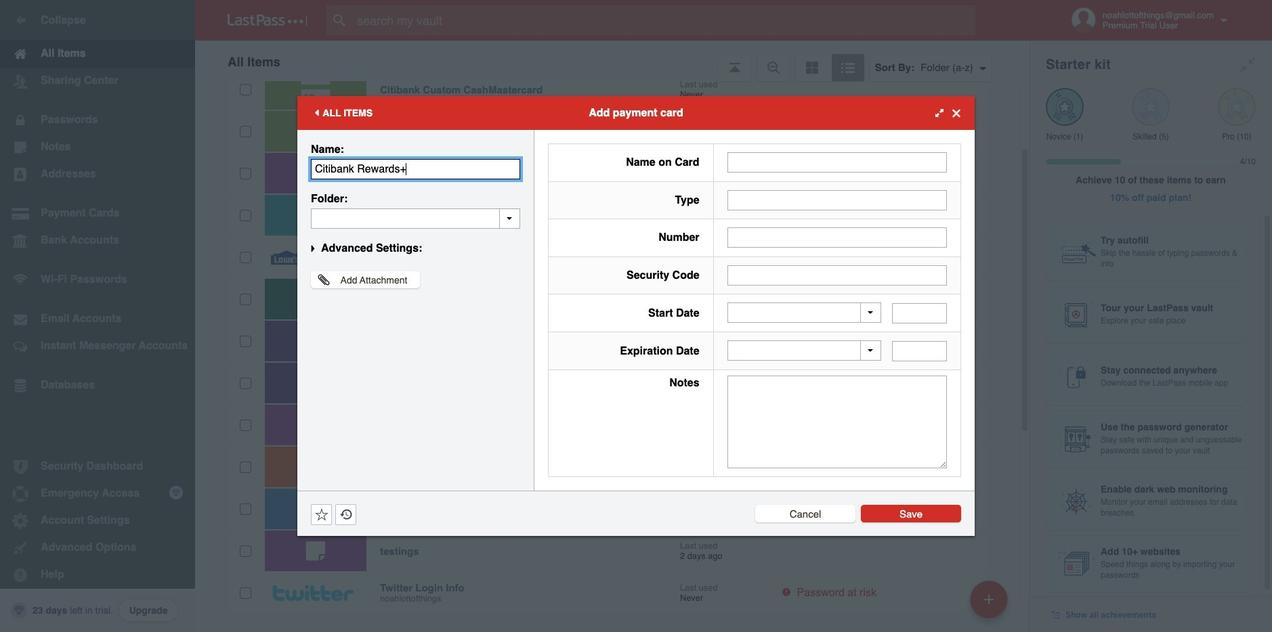 Task type: describe. For each thing, give the bounding box(es) containing it.
vault options navigation
[[195, 41, 1030, 81]]

Search search field
[[326, 5, 1002, 35]]

lastpass image
[[228, 14, 308, 26]]



Task type: vqa. For each thing, say whether or not it's contained in the screenshot.
Main Navigation Navigation
yes



Task type: locate. For each thing, give the bounding box(es) containing it.
main navigation navigation
[[0, 0, 195, 633]]

search my vault text field
[[326, 5, 1002, 35]]

None text field
[[727, 153, 947, 173], [311, 159, 520, 179], [727, 190, 947, 210], [727, 228, 947, 248], [727, 265, 947, 286], [892, 303, 947, 324], [892, 341, 947, 362], [727, 153, 947, 173], [311, 159, 520, 179], [727, 190, 947, 210], [727, 228, 947, 248], [727, 265, 947, 286], [892, 303, 947, 324], [892, 341, 947, 362]]

new item image
[[984, 595, 994, 605]]

dialog
[[297, 96, 975, 536]]

new item navigation
[[965, 577, 1016, 633]]

None text field
[[311, 209, 520, 229], [727, 376, 947, 469], [311, 209, 520, 229], [727, 376, 947, 469]]



